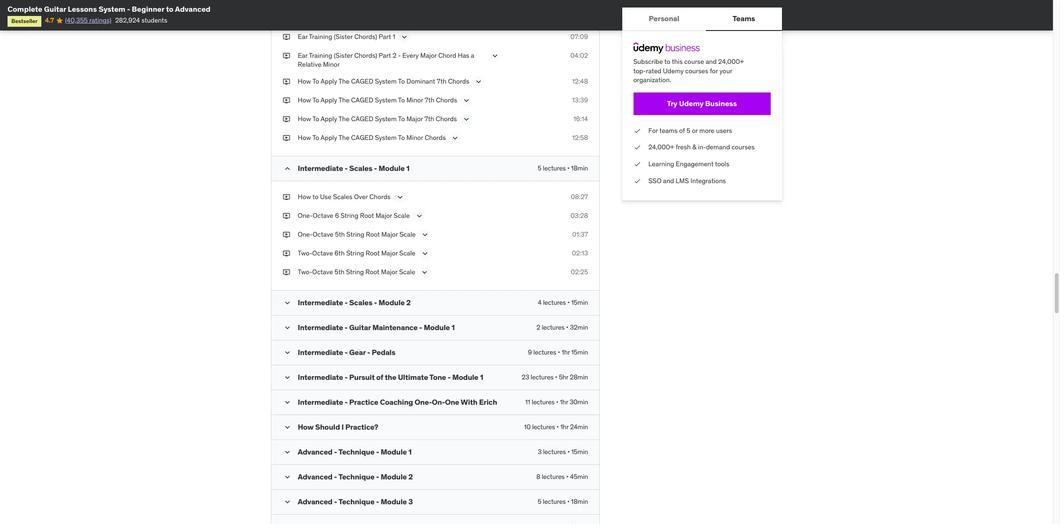 Task type: locate. For each thing, give the bounding box(es) containing it.
chords for how to apply the caged system to dominant 7th chords
[[448, 77, 469, 85]]

string for two-octave 5th string root major scale
[[346, 268, 364, 276]]

1 vertical spatial two-
[[298, 268, 312, 276]]

module right maintenance
[[424, 323, 450, 332]]

xsmall image
[[283, 51, 290, 60], [283, 77, 290, 86], [283, 96, 290, 105], [283, 115, 290, 124], [634, 126, 641, 136], [283, 133, 290, 143], [283, 211, 290, 221], [283, 249, 290, 258]]

how for how to use scales over chords
[[298, 193, 311, 201]]

0 vertical spatial 3
[[538, 448, 542, 456]]

lectures for advanced - technique - module 3
[[543, 498, 566, 506]]

3 intermediate from the top
[[298, 323, 343, 332]]

system for how to apply the caged system to minor chords
[[375, 133, 397, 142]]

beginner
[[132, 4, 164, 14]]

chords) up ear training (sister chords) part 2 - every major chord has a relative minor
[[354, 32, 377, 41]]

1 horizontal spatial courses
[[732, 143, 755, 151]]

24,000+ inside subscribe to this course and 24,000+ top‑rated udemy courses for your organization.
[[719, 57, 745, 66]]

0 horizontal spatial courses
[[686, 67, 709, 75]]

0 vertical spatial 5 lectures • 18min
[[538, 164, 588, 172]]

root down two-octave 6th string root major scale
[[366, 268, 380, 276]]

how for how to apply the caged system to minor chords
[[298, 133, 311, 142]]

0 vertical spatial 18min
[[571, 164, 588, 172]]

1 (sister from the top
[[334, 32, 353, 41]]

4.7
[[45, 16, 54, 25]]

and
[[706, 57, 717, 66], [664, 176, 675, 185]]

string for two-octave 6th string root major scale
[[346, 249, 364, 257]]

guitar up gear
[[349, 323, 371, 332]]

3 the from the top
[[339, 115, 350, 123]]

small image
[[283, 348, 292, 358], [283, 423, 292, 432], [283, 473, 292, 482], [283, 498, 292, 507]]

0 vertical spatial training
[[309, 32, 332, 41]]

0 vertical spatial udemy
[[664, 67, 684, 75]]

intermediate for intermediate - guitar maintenance - module 1
[[298, 323, 343, 332]]

one- for one-octave 6 string root major scale
[[298, 211, 313, 220]]

courses right 'demand'
[[732, 143, 755, 151]]

xsmall image for how to apply the caged system to dominant 7th chords
[[283, 77, 290, 86]]

5th up 6th
[[335, 230, 345, 239]]

system
[[99, 4, 125, 14], [375, 77, 397, 85], [375, 96, 397, 104], [375, 115, 397, 123], [375, 133, 397, 142]]

part left every
[[379, 51, 391, 60]]

1 vertical spatial one-
[[298, 230, 313, 239]]

0 vertical spatial 5th
[[335, 230, 345, 239]]

lessons
[[68, 4, 97, 14]]

scales right use
[[333, 193, 353, 201]]

for
[[711, 67, 719, 75]]

1 apply from the top
[[321, 77, 337, 85]]

to inside subscribe to this course and 24,000+ top‑rated udemy courses for your organization.
[[665, 57, 671, 66]]

0 vertical spatial 5
[[687, 126, 691, 135]]

15min up 32min
[[572, 298, 588, 307]]

1 vertical spatial and
[[664, 176, 675, 185]]

1 horizontal spatial 3
[[538, 448, 542, 456]]

2 part from the top
[[379, 51, 391, 60]]

try udemy business link
[[634, 92, 771, 115]]

5th
[[335, 230, 345, 239], [335, 268, 345, 276]]

10 lectures • 1hr 24min
[[524, 423, 588, 431]]

-
[[127, 4, 130, 14], [398, 51, 401, 60], [345, 163, 348, 173], [374, 163, 377, 173], [345, 298, 348, 307], [374, 298, 377, 307], [345, 323, 348, 332], [419, 323, 422, 332], [345, 348, 348, 357], [367, 348, 370, 357], [345, 373, 348, 382], [448, 373, 451, 382], [345, 397, 348, 407], [334, 447, 337, 457], [376, 447, 379, 457], [334, 472, 337, 482], [376, 472, 379, 482], [334, 497, 337, 507], [376, 497, 379, 507]]

1 vertical spatial 5th
[[335, 268, 345, 276]]

string down two-octave 6th string root major scale
[[346, 268, 364, 276]]

ear training (sister chords) part 1
[[298, 32, 395, 41]]

octave down two-octave 6th string root major scale
[[312, 268, 333, 276]]

system up ratings)
[[99, 4, 125, 14]]

2 vertical spatial technique
[[339, 497, 375, 507]]

6 how from the top
[[298, 422, 314, 432]]

2 18min from the top
[[571, 498, 588, 506]]

lectures for advanced - technique - module 1
[[543, 448, 566, 456]]

1 part from the top
[[379, 32, 391, 41]]

5 small image from the top
[[283, 398, 292, 407]]

part for 2
[[379, 51, 391, 60]]

to left use
[[313, 193, 319, 201]]

system up the how to apply the caged system to minor 7th chords at the top left
[[375, 77, 397, 85]]

2 vertical spatial one-
[[415, 397, 432, 407]]

2 vertical spatial to
[[313, 193, 319, 201]]

minor right relative
[[323, 60, 340, 69]]

0 vertical spatial (sister
[[334, 32, 353, 41]]

2 lectures • 32min
[[537, 323, 588, 332]]

the up the how to apply the caged system to minor 7th chords at the top left
[[339, 77, 350, 85]]

system for how to apply the caged system to major 7th chords
[[375, 115, 397, 123]]

xsmall image for two-octave 6th string root major scale
[[283, 249, 290, 258]]

1 horizontal spatial to
[[313, 193, 319, 201]]

module up advanced - technique - module 3
[[381, 472, 407, 482]]

1 small image from the top
[[283, 164, 292, 173]]

2 ear from the top
[[298, 51, 308, 60]]

3 technique from the top
[[339, 497, 375, 507]]

courses down course at right top
[[686, 67, 709, 75]]

show lecture description image
[[491, 51, 500, 60], [474, 77, 484, 86], [462, 96, 471, 105], [451, 133, 460, 143], [395, 193, 405, 202], [421, 230, 430, 240], [420, 249, 430, 258]]

1 vertical spatial of
[[376, 373, 383, 382]]

4 small image from the top
[[283, 498, 292, 507]]

udemy down this
[[664, 67, 684, 75]]

module down the "how to apply the caged system to minor chords"
[[379, 163, 405, 173]]

• for intermediate - scales - module 2
[[568, 298, 570, 307]]

2 how from the top
[[298, 96, 311, 104]]

caged up the how to apply the caged system to minor 7th chords at the top left
[[351, 77, 374, 85]]

1 two- from the top
[[298, 249, 312, 257]]

1 vertical spatial 15min
[[572, 348, 588, 357]]

1 horizontal spatial guitar
[[349, 323, 371, 332]]

technique for 3
[[339, 497, 375, 507]]

of left or
[[680, 126, 686, 135]]

0 horizontal spatial 24,000+
[[649, 143, 675, 151]]

apply for how to apply the caged system to minor chords
[[321, 133, 337, 142]]

- inside ear training (sister chords) part 2 - every major chord has a relative minor
[[398, 51, 401, 60]]

45min
[[570, 473, 588, 481]]

1 vertical spatial courses
[[732, 143, 755, 151]]

system for how to apply the caged system to dominant 7th chords
[[375, 77, 397, 85]]

technique up advanced - technique - module 3
[[339, 472, 375, 482]]

5 lectures • 18min up 08:27
[[538, 164, 588, 172]]

2 caged from the top
[[351, 96, 374, 104]]

5 lectures • 18min for 1
[[538, 164, 588, 172]]

1 how from the top
[[298, 77, 311, 85]]

1 vertical spatial ear
[[298, 51, 308, 60]]

part up ear training (sister chords) part 2 - every major chord has a relative minor
[[379, 32, 391, 41]]

module down advanced - technique - module 2 at bottom left
[[381, 497, 407, 507]]

1 vertical spatial chords)
[[354, 51, 377, 60]]

the up how to apply the caged system to major 7th chords
[[339, 96, 350, 104]]

udemy
[[664, 67, 684, 75], [680, 99, 704, 108]]

caged down how to apply the caged system to major 7th chords
[[351, 133, 374, 142]]

training inside ear training (sister chords) part 2 - every major chord has a relative minor
[[309, 51, 332, 60]]

4 caged from the top
[[351, 133, 374, 142]]

ultimate
[[398, 373, 428, 382]]

16:14
[[574, 115, 588, 123]]

1 training from the top
[[309, 32, 332, 41]]

0 vertical spatial technique
[[339, 447, 375, 457]]

show lecture description image for two-octave 5th string root major scale
[[420, 268, 430, 277]]

of
[[680, 126, 686, 135], [376, 373, 383, 382]]

octave for two-octave 5th string root major scale
[[312, 268, 333, 276]]

3 caged from the top
[[351, 115, 374, 123]]

2 5 lectures • 18min from the top
[[538, 498, 588, 506]]

5 how from the top
[[298, 193, 311, 201]]

6 small image from the top
[[283, 448, 292, 457]]

0 vertical spatial part
[[379, 32, 391, 41]]

(sister inside ear training (sister chords) part 2 - every major chord has a relative minor
[[334, 51, 353, 60]]

1 18min from the top
[[571, 164, 588, 172]]

chords) inside ear training (sister chords) part 2 - every major chord has a relative minor
[[354, 51, 377, 60]]

0 vertical spatial 1hr
[[562, 348, 570, 357]]

• for intermediate - guitar maintenance - module 1
[[566, 323, 569, 332]]

in-
[[699, 143, 707, 151]]

octave for one-octave 6 string root major scale
[[313, 211, 334, 220]]

scale for two-octave 5th string root major scale
[[399, 268, 415, 276]]

1 vertical spatial 7th
[[425, 96, 435, 104]]

root down 'over'
[[360, 211, 374, 220]]

intermediate
[[298, 163, 343, 173], [298, 298, 343, 307], [298, 323, 343, 332], [298, 348, 343, 357], [298, 373, 343, 382], [298, 397, 343, 407]]

over
[[354, 193, 368, 201]]

0 horizontal spatial to
[[166, 4, 174, 14]]

32min
[[570, 323, 588, 332]]

the
[[385, 373, 397, 382]]

15min
[[572, 298, 588, 307], [572, 348, 588, 357], [572, 448, 588, 456]]

module up advanced - technique - module 2 at bottom left
[[381, 447, 407, 457]]

1 vertical spatial part
[[379, 51, 391, 60]]

tab list
[[623, 8, 782, 31]]

minor down how to apply the caged system to major 7th chords
[[407, 133, 423, 142]]

technique for 2
[[339, 472, 375, 482]]

octave left 6
[[313, 211, 334, 220]]

15min down 32min
[[572, 348, 588, 357]]

2 vertical spatial 7th
[[425, 115, 434, 123]]

two-
[[298, 249, 312, 257], [298, 268, 312, 276]]

major up one-octave 5th string root major scale
[[376, 211, 392, 220]]

tab list containing personal
[[623, 8, 782, 31]]

technique up advanced - technique - module 2 at bottom left
[[339, 447, 375, 457]]

1 vertical spatial 18min
[[571, 498, 588, 506]]

5
[[687, 126, 691, 135], [538, 164, 542, 172], [538, 498, 542, 506]]

scales for intermediate - scales - module 1
[[349, 163, 373, 173]]

15min down 24min
[[572, 448, 588, 456]]

major down one-octave 5th string root major scale
[[381, 249, 398, 257]]

chord
[[439, 51, 456, 60]]

octave left 6th
[[312, 249, 333, 257]]

small image for intermediate - guitar maintenance - module 1
[[283, 323, 292, 333]]

to up students
[[166, 4, 174, 14]]

root for one-octave 5th string root major scale
[[366, 230, 380, 239]]

6
[[335, 211, 339, 220]]

2 apply from the top
[[321, 96, 337, 104]]

1 5 lectures • 18min from the top
[[538, 164, 588, 172]]

chords) down ear training (sister chords) part 1
[[354, 51, 377, 60]]

5 intermediate from the top
[[298, 373, 343, 382]]

learning
[[649, 160, 675, 168]]

1 vertical spatial technique
[[339, 472, 375, 482]]

2 small image from the top
[[283, 423, 292, 432]]

and up for
[[706, 57, 717, 66]]

major right every
[[420, 51, 437, 60]]

advanced - technique - module 2
[[298, 472, 413, 482]]

1 vertical spatial 1hr
[[560, 398, 568, 406]]

2 technique from the top
[[339, 472, 375, 482]]

4 small image from the top
[[283, 373, 292, 382]]

2 for intermediate - scales - module 2
[[407, 298, 411, 307]]

training
[[309, 32, 332, 41], [309, 51, 332, 60]]

part
[[379, 32, 391, 41], [379, 51, 391, 60]]

1 vertical spatial 24,000+
[[649, 143, 675, 151]]

octave down one-octave 6 string root major scale
[[313, 230, 334, 239]]

root
[[360, 211, 374, 220], [366, 230, 380, 239], [366, 249, 380, 257], [366, 268, 380, 276]]

string for one-octave 5th string root major scale
[[347, 230, 364, 239]]

caged up how to apply the caged system to major 7th chords
[[351, 96, 374, 104]]

2 inside ear training (sister chords) part 2 - every major chord has a relative minor
[[393, 51, 397, 60]]

11 lectures • 1hr 30min
[[525, 398, 588, 406]]

1 vertical spatial to
[[665, 57, 671, 66]]

integrations
[[691, 176, 727, 185]]

8 lectures • 45min
[[537, 473, 588, 481]]

1 vertical spatial udemy
[[680, 99, 704, 108]]

3 small image from the top
[[283, 473, 292, 482]]

5 lectures • 18min down 8 lectures • 45min
[[538, 498, 588, 506]]

24,000+ up learning
[[649, 143, 675, 151]]

ear for ear training (sister chords) part 2 - every major chord has a relative minor
[[298, 51, 308, 60]]

scales
[[349, 163, 373, 173], [333, 193, 353, 201], [349, 298, 373, 307]]

scales up intermediate - guitar maintenance - module 1
[[349, 298, 373, 307]]

technique down advanced - technique - module 2 at bottom left
[[339, 497, 375, 507]]

0 vertical spatial guitar
[[44, 4, 66, 14]]

0 vertical spatial 7th
[[437, 77, 447, 85]]

the for how to apply the caged system to dominant 7th chords
[[339, 77, 350, 85]]

1 technique from the top
[[339, 447, 375, 457]]

15min for advanced - technique - module 1
[[572, 448, 588, 456]]

2 (sister from the top
[[334, 51, 353, 60]]

3 apply from the top
[[321, 115, 337, 123]]

1 vertical spatial 5
[[538, 164, 542, 172]]

6 intermediate from the top
[[298, 397, 343, 407]]

7th for dominant
[[437, 77, 447, 85]]

1hr up 5hr
[[562, 348, 570, 357]]

string for one-octave 6 string root major scale
[[341, 211, 359, 220]]

lectures for intermediate - scales - module 2
[[543, 298, 566, 307]]

system for how to apply the caged system to minor 7th chords
[[375, 96, 397, 104]]

4 intermediate from the top
[[298, 348, 343, 357]]

2 vertical spatial scales
[[349, 298, 373, 307]]

xsmall image for how to apply the caged system to major 7th chords
[[283, 115, 290, 124]]

5 lectures • 18min for 3
[[538, 498, 588, 506]]

show lecture description image for ear training (sister chords) part 2 - every major chord has a relative minor
[[491, 51, 500, 60]]

01:37
[[573, 230, 588, 239]]

caged
[[351, 77, 374, 85], [351, 96, 374, 104], [351, 115, 374, 123], [351, 133, 374, 142]]

3 15min from the top
[[572, 448, 588, 456]]

advanced for advanced - technique - module 1
[[298, 447, 333, 457]]

1
[[393, 32, 395, 41], [407, 163, 410, 173], [452, 323, 455, 332], [480, 373, 484, 382], [409, 447, 412, 457]]

module for advanced - technique - module 1
[[381, 447, 407, 457]]

teams button
[[707, 8, 782, 30]]

0 vertical spatial chords)
[[354, 32, 377, 41]]

04:02
[[571, 51, 588, 60]]

1 horizontal spatial and
[[706, 57, 717, 66]]

lectures for intermediate - scales - module 1
[[543, 164, 566, 172]]

octave
[[313, 211, 334, 220], [313, 230, 334, 239], [312, 249, 333, 257], [312, 268, 333, 276]]

1 15min from the top
[[572, 298, 588, 307]]

1 vertical spatial (sister
[[334, 51, 353, 60]]

module up maintenance
[[379, 298, 405, 307]]

apply for how to apply the caged system to major 7th chords
[[321, 115, 337, 123]]

07:09
[[571, 32, 588, 41]]

3 small image from the top
[[283, 323, 292, 333]]

of left the
[[376, 373, 383, 382]]

string
[[341, 211, 359, 220], [347, 230, 364, 239], [346, 249, 364, 257], [346, 268, 364, 276]]

2 for ear training (sister chords) part 2 - every major chord has a relative minor
[[393, 51, 397, 60]]

18min up 08:27
[[571, 164, 588, 172]]

7th for major
[[425, 115, 434, 123]]

to
[[313, 77, 319, 85], [398, 77, 405, 85], [313, 96, 319, 104], [398, 96, 405, 104], [313, 115, 319, 123], [398, 115, 405, 123], [313, 133, 319, 142], [398, 133, 405, 142]]

root up two-octave 6th string root major scale
[[366, 230, 380, 239]]

24,000+
[[719, 57, 745, 66], [649, 143, 675, 151]]

0 vertical spatial 15min
[[572, 298, 588, 307]]

0 vertical spatial 24,000+
[[719, 57, 745, 66]]

0 vertical spatial two-
[[298, 249, 312, 257]]

1 vertical spatial minor
[[407, 96, 423, 104]]

guitar up 4.7
[[44, 4, 66, 14]]

ear
[[298, 32, 308, 41], [298, 51, 308, 60]]

system down how to apply the caged system to dominant 7th chords
[[375, 96, 397, 104]]

xsmall image
[[283, 32, 290, 41], [634, 143, 641, 152], [634, 160, 641, 169], [634, 176, 641, 186], [283, 193, 290, 202], [283, 230, 290, 239], [283, 268, 290, 277]]

5th down 6th
[[335, 268, 345, 276]]

0 vertical spatial minor
[[323, 60, 340, 69]]

udemy business image
[[634, 42, 700, 54]]

string right 6th
[[346, 249, 364, 257]]

octave for two-octave 6th string root major scale
[[312, 249, 333, 257]]

1 horizontal spatial 24,000+
[[719, 57, 745, 66]]

how for how should i practice?
[[298, 422, 314, 432]]

and right sso
[[664, 176, 675, 185]]

major down two-octave 6th string root major scale
[[381, 268, 398, 276]]

2 chords) from the top
[[354, 51, 377, 60]]

2 vertical spatial 15min
[[572, 448, 588, 456]]

0 vertical spatial scales
[[349, 163, 373, 173]]

string up two-octave 6th string root major scale
[[347, 230, 364, 239]]

show lecture description image for one-octave 5th string root major scale
[[421, 230, 430, 240]]

0 vertical spatial ear
[[298, 32, 308, 41]]

practice
[[349, 397, 379, 407]]

1 for ear training (sister chords) part 1
[[393, 32, 395, 41]]

4 apply from the top
[[321, 133, 337, 142]]

(40,355 ratings)
[[65, 16, 111, 25]]

to left this
[[665, 57, 671, 66]]

0 horizontal spatial and
[[664, 176, 675, 185]]

1 caged from the top
[[351, 77, 374, 85]]

major for one-octave 5th string root major scale
[[382, 230, 398, 239]]

scales for intermediate - scales - module 2
[[349, 298, 373, 307]]

small image for advanced - technique - module 3
[[283, 498, 292, 507]]

4 how from the top
[[298, 133, 311, 142]]

root down one-octave 5th string root major scale
[[366, 249, 380, 257]]

18min down 45min at the bottom right of page
[[571, 498, 588, 506]]

1 vertical spatial 5 lectures • 18min
[[538, 498, 588, 506]]

2 vertical spatial minor
[[407, 133, 423, 142]]

small image for how should i practice?
[[283, 423, 292, 432]]

one-octave 5th string root major scale
[[298, 230, 416, 239]]

chords for how to apply the caged system to major 7th chords
[[436, 115, 457, 123]]

caged up the "how to apply the caged system to minor chords"
[[351, 115, 374, 123]]

1 vertical spatial training
[[309, 51, 332, 60]]

1 the from the top
[[339, 77, 350, 85]]

small image
[[283, 164, 292, 173], [283, 298, 292, 308], [283, 323, 292, 333], [283, 373, 292, 382], [283, 398, 292, 407], [283, 448, 292, 457]]

learning engagement tools
[[649, 160, 730, 168]]

the for how to apply the caged system to major 7th chords
[[339, 115, 350, 123]]

ear training (sister chords) part 2 - every major chord has a relative minor
[[298, 51, 475, 69]]

1 horizontal spatial of
[[680, 126, 686, 135]]

4 the from the top
[[339, 133, 350, 142]]

major for two-octave 5th string root major scale
[[381, 268, 398, 276]]

intermediate - scales - module 1
[[298, 163, 410, 173]]

show lecture description image for one-octave 6 string root major scale
[[415, 211, 424, 221]]

1 vertical spatial 3
[[409, 497, 413, 507]]

11
[[525, 398, 530, 406]]

2 vertical spatial 5
[[538, 498, 542, 506]]

2 the from the top
[[339, 96, 350, 104]]

1hr left 24min
[[561, 423, 569, 431]]

coaching
[[380, 397, 413, 407]]

23
[[522, 373, 529, 382]]

udemy right try
[[680, 99, 704, 108]]

every
[[403, 51, 419, 60]]

chords for how to apply the caged system to minor 7th chords
[[436, 96, 457, 104]]

relative
[[298, 60, 322, 69]]

intermediate for intermediate - pursuit of the ultimate tone - module 1
[[298, 373, 343, 382]]

2 small image from the top
[[283, 298, 292, 308]]

the up the "how to apply the caged system to minor chords"
[[339, 115, 350, 123]]

major up two-octave 6th string root major scale
[[382, 230, 398, 239]]

courses inside subscribe to this course and 24,000+ top‑rated udemy courses for your organization.
[[686, 67, 709, 75]]

system down the how to apply the caged system to minor 7th chords at the top left
[[375, 115, 397, 123]]

advanced - technique - module 1
[[298, 447, 412, 457]]

1 for intermediate - scales - module 1
[[407, 163, 410, 173]]

3 how from the top
[[298, 115, 311, 123]]

minor for how to apply the caged system to minor chords
[[407, 133, 423, 142]]

0 vertical spatial and
[[706, 57, 717, 66]]

2 training from the top
[[309, 51, 332, 60]]

0 vertical spatial courses
[[686, 67, 709, 75]]

0 vertical spatial one-
[[298, 211, 313, 220]]

4
[[538, 298, 542, 307]]

and inside subscribe to this course and 24,000+ top‑rated udemy courses for your organization.
[[706, 57, 717, 66]]

(sister for ear training (sister chords) part 1
[[334, 32, 353, 41]]

1 chords) from the top
[[354, 32, 377, 41]]

minor down dominant
[[407, 96, 423, 104]]

5 lectures • 18min
[[538, 164, 588, 172], [538, 498, 588, 506]]

gear
[[349, 348, 366, 357]]

• for advanced - technique - module 1
[[568, 448, 570, 456]]

string right 6
[[341, 211, 359, 220]]

2 intermediate from the top
[[298, 298, 343, 307]]

the up intermediate - scales - module 1
[[339, 133, 350, 142]]

xsmall image for how to apply the caged system to minor 7th chords
[[283, 96, 290, 105]]

scales up 'over'
[[349, 163, 373, 173]]

part inside ear training (sister chords) part 2 - every major chord has a relative minor
[[379, 51, 391, 60]]

0 horizontal spatial of
[[376, 373, 383, 382]]

show lecture description image
[[400, 32, 409, 42], [462, 115, 471, 124], [415, 211, 424, 221], [420, 268, 430, 277]]

1 intermediate from the top
[[298, 163, 343, 173]]

tools
[[716, 160, 730, 168]]

caged for how to apply the caged system to minor chords
[[351, 133, 374, 142]]

•
[[568, 164, 570, 172], [568, 298, 570, 307], [566, 323, 569, 332], [558, 348, 560, 357], [555, 373, 558, 382], [556, 398, 559, 406], [557, 423, 559, 431], [568, 448, 570, 456], [566, 473, 569, 481], [568, 498, 570, 506]]

small image for intermediate - scales - module 1
[[283, 164, 292, 173]]

• for intermediate - gear - pedals
[[558, 348, 560, 357]]

caged for how to apply the caged system to dominant 7th chords
[[351, 77, 374, 85]]

lectures for intermediate - pursuit of the ultimate tone - module 1
[[531, 373, 554, 382]]

1 small image from the top
[[283, 348, 292, 358]]

24,000+ up your
[[719, 57, 745, 66]]

minor inside ear training (sister chords) part 2 - every major chord has a relative minor
[[323, 60, 340, 69]]

teams
[[733, 14, 756, 23]]

2 horizontal spatial to
[[665, 57, 671, 66]]

1hr left 30min
[[560, 398, 568, 406]]

ear inside ear training (sister chords) part 2 - every major chord has a relative minor
[[298, 51, 308, 60]]

0 horizontal spatial 3
[[409, 497, 413, 507]]

1 ear from the top
[[298, 32, 308, 41]]

system down how to apply the caged system to major 7th chords
[[375, 133, 397, 142]]

2 two- from the top
[[298, 268, 312, 276]]



Task type: describe. For each thing, give the bounding box(es) containing it.
how to apply the caged system to dominant 7th chords
[[298, 77, 469, 85]]

(sister for ear training (sister chords) part 2 - every major chord has a relative minor
[[334, 51, 353, 60]]

12:58
[[573, 133, 588, 142]]

scale for one-octave 6 string root major scale
[[394, 211, 410, 220]]

1hr for one-
[[560, 398, 568, 406]]

0 horizontal spatial guitar
[[44, 4, 66, 14]]

small image for intermediate - scales - module 2
[[283, 298, 292, 308]]

major down dominant
[[407, 115, 423, 123]]

on-
[[432, 397, 445, 407]]

fresh
[[676, 143, 691, 151]]

users
[[717, 126, 733, 135]]

intermediate - scales - module 2
[[298, 298, 411, 307]]

to for how to use scales over chords
[[313, 193, 319, 201]]

lectures for advanced - technique - module 2
[[542, 473, 565, 481]]

course
[[685, 57, 705, 66]]

advanced for advanced - technique - module 2
[[298, 472, 333, 482]]

23 lectures • 5hr 28min
[[522, 373, 588, 382]]

how to apply the caged system to minor 7th chords
[[298, 96, 457, 104]]

intermediate - guitar maintenance - module 1
[[298, 323, 455, 332]]

• for how should i practice?
[[557, 423, 559, 431]]

has
[[458, 51, 470, 60]]

6th
[[335, 249, 345, 257]]

intermediate - practice coaching one-on-one with erich
[[298, 397, 497, 407]]

engagement
[[676, 160, 714, 168]]

8
[[537, 473, 541, 481]]

try udemy business
[[668, 99, 738, 108]]

should
[[315, 422, 340, 432]]

02:25
[[571, 268, 588, 276]]

how to use scales over chords
[[298, 193, 391, 201]]

apply for how to apply the caged system to dominant 7th chords
[[321, 77, 337, 85]]

02:13
[[572, 249, 588, 257]]

4 lectures • 15min
[[538, 298, 588, 307]]

root for two-octave 5th string root major scale
[[366, 268, 380, 276]]

5th for one-
[[335, 230, 345, 239]]

intermediate for intermediate - scales - module 2
[[298, 298, 343, 307]]

pursuit
[[349, 373, 375, 382]]

13:39
[[572, 96, 588, 104]]

erich
[[479, 397, 497, 407]]

(40,355
[[65, 16, 88, 25]]

udemy inside subscribe to this course and 24,000+ top‑rated udemy courses for your organization.
[[664, 67, 684, 75]]

bestseller
[[11, 18, 37, 25]]

sso
[[649, 176, 662, 185]]

one- for one-octave 5th string root major scale
[[298, 230, 313, 239]]

xsmall image for one-octave 6 string root major scale
[[283, 211, 290, 221]]

lectures for intermediate - guitar maintenance - module 1
[[542, 323, 565, 332]]

chords) for 2
[[354, 51, 377, 60]]

• for advanced - technique - module 3
[[568, 498, 570, 506]]

1hr for pedals
[[562, 348, 570, 357]]

show lecture description image for how to use scales over chords
[[395, 193, 405, 202]]

30min
[[570, 398, 588, 406]]

lectures for how should i practice?
[[532, 423, 555, 431]]

how to apply the caged system to minor chords
[[298, 133, 446, 142]]

5hr
[[559, 373, 569, 382]]

3 lectures • 15min
[[538, 448, 588, 456]]

• for advanced - technique - module 2
[[566, 473, 569, 481]]

your
[[720, 67, 733, 75]]

practice?
[[346, 422, 378, 432]]

business
[[706, 99, 738, 108]]

module for advanced - technique - module 2
[[381, 472, 407, 482]]

xsmall image for how to apply the caged system to minor chords
[[283, 133, 290, 143]]

module up with
[[452, 373, 479, 382]]

teams
[[660, 126, 678, 135]]

small image for advanced - technique - module 1
[[283, 448, 292, 457]]

chords) for 1
[[354, 32, 377, 41]]

dominant
[[407, 77, 435, 85]]

282,924
[[115, 16, 140, 25]]

08:27
[[571, 193, 588, 201]]

organization.
[[634, 76, 672, 84]]

9
[[528, 348, 532, 357]]

two-octave 5th string root major scale
[[298, 268, 415, 276]]

how for how to apply the caged system to dominant 7th chords
[[298, 77, 311, 85]]

caged for how to apply the caged system to major 7th chords
[[351, 115, 374, 123]]

show lecture description image for ear training (sister chords) part 1
[[400, 32, 409, 42]]

two-octave 6th string root major scale
[[298, 249, 416, 257]]

28min
[[570, 373, 588, 382]]

the for how to apply the caged system to minor chords
[[339, 133, 350, 142]]

students
[[142, 16, 167, 25]]

lms
[[676, 176, 690, 185]]

small image for intermediate - gear - pedals
[[283, 348, 292, 358]]

how for how to apply the caged system to minor 7th chords
[[298, 96, 311, 104]]

more
[[700, 126, 715, 135]]

2 vertical spatial 1hr
[[561, 423, 569, 431]]

technique for 1
[[339, 447, 375, 457]]

major inside ear training (sister chords) part 2 - every major chord has a relative minor
[[420, 51, 437, 60]]

or
[[693, 126, 698, 135]]

complete
[[8, 4, 42, 14]]

show lecture description image for how to apply the caged system to minor 7th chords
[[462, 96, 471, 105]]

• for intermediate - scales - module 1
[[568, 164, 570, 172]]

282,924 students
[[115, 16, 167, 25]]

small image for intermediate - practice coaching one-on-one with erich
[[283, 398, 292, 407]]

to for subscribe to this course and 24,000+ top‑rated udemy courses for your organization.
[[665, 57, 671, 66]]

for teams of 5 or more users
[[649, 126, 733, 135]]

show lecture description image for how to apply the caged system to dominant 7th chords
[[474, 77, 484, 86]]

two- for two-octave 6th string root major scale
[[298, 249, 312, 257]]

intermediate for intermediate - practice coaching one-on-one with erich
[[298, 397, 343, 407]]

top‑rated
[[634, 67, 662, 75]]

• for intermediate - pursuit of the ultimate tone - module 1
[[555, 373, 558, 382]]

intermediate for intermediate - scales - module 1
[[298, 163, 343, 173]]

2 15min from the top
[[572, 348, 588, 357]]

1 for advanced - technique - module 1
[[409, 447, 412, 457]]

show lecture description image for two-octave 6th string root major scale
[[420, 249, 430, 258]]

lectures for intermediate - gear - pedals
[[534, 348, 557, 357]]

pedals
[[372, 348, 396, 357]]

small image for advanced - technique - module 2
[[283, 473, 292, 482]]

10
[[524, 423, 531, 431]]

18min for advanced - technique - module 3
[[571, 498, 588, 506]]

1 vertical spatial scales
[[333, 193, 353, 201]]

root for one-octave 6 string root major scale
[[360, 211, 374, 220]]

one-octave 6 string root major scale
[[298, 211, 410, 220]]

try
[[668, 99, 678, 108]]

12:48
[[572, 77, 588, 85]]

03:28
[[571, 211, 588, 220]]

• for intermediate - practice coaching one-on-one with erich
[[556, 398, 559, 406]]

major for one-octave 6 string root major scale
[[376, 211, 392, 220]]

5 for intermediate - scales - module 1
[[538, 164, 542, 172]]

this
[[672, 57, 683, 66]]

demand
[[707, 143, 731, 151]]

scale for two-octave 6th string root major scale
[[399, 249, 416, 257]]

use
[[320, 193, 332, 201]]

1 vertical spatial guitar
[[349, 323, 371, 332]]

i
[[342, 422, 344, 432]]

0 vertical spatial to
[[166, 4, 174, 14]]

scale for one-octave 5th string root major scale
[[400, 230, 416, 239]]

with
[[461, 397, 478, 407]]

personal button
[[623, 8, 707, 30]]

5th for two-
[[335, 268, 345, 276]]

how should i practice?
[[298, 422, 378, 432]]

0 vertical spatial of
[[680, 126, 686, 135]]

complete guitar lessons system - beginner to advanced
[[8, 4, 211, 14]]

for
[[649, 126, 659, 135]]

udemy inside 'link'
[[680, 99, 704, 108]]

sso and lms integrations
[[649, 176, 727, 185]]

how for how to apply the caged system to major 7th chords
[[298, 115, 311, 123]]

&
[[693, 143, 697, 151]]

ear for ear training (sister chords) part 1
[[298, 32, 308, 41]]

training for ear training (sister chords) part 1
[[309, 32, 332, 41]]

module for intermediate - scales - module 2
[[379, 298, 405, 307]]

9 lectures • 1hr 15min
[[528, 348, 588, 357]]

2 for advanced - technique - module 2
[[409, 472, 413, 482]]

the for how to apply the caged system to minor 7th chords
[[339, 96, 350, 104]]

subscribe to this course and 24,000+ top‑rated udemy courses for your organization.
[[634, 57, 745, 84]]

octave for one-octave 5th string root major scale
[[313, 230, 334, 239]]

major for two-octave 6th string root major scale
[[381, 249, 398, 257]]

personal
[[649, 14, 680, 23]]

minor for how to apply the caged system to minor 7th chords
[[407, 96, 423, 104]]

7th for minor
[[425, 96, 435, 104]]

apply for how to apply the caged system to minor 7th chords
[[321, 96, 337, 104]]

advanced for advanced - technique - module 3
[[298, 497, 333, 507]]

one
[[445, 397, 459, 407]]

show lecture description image for how to apply the caged system to major 7th chords
[[462, 115, 471, 124]]

18min for intermediate - scales - module 1
[[571, 164, 588, 172]]

small image for intermediate - pursuit of the ultimate tone - module 1
[[283, 373, 292, 382]]



Task type: vqa. For each thing, say whether or not it's contained in the screenshot.
the Show all reviews button
no



